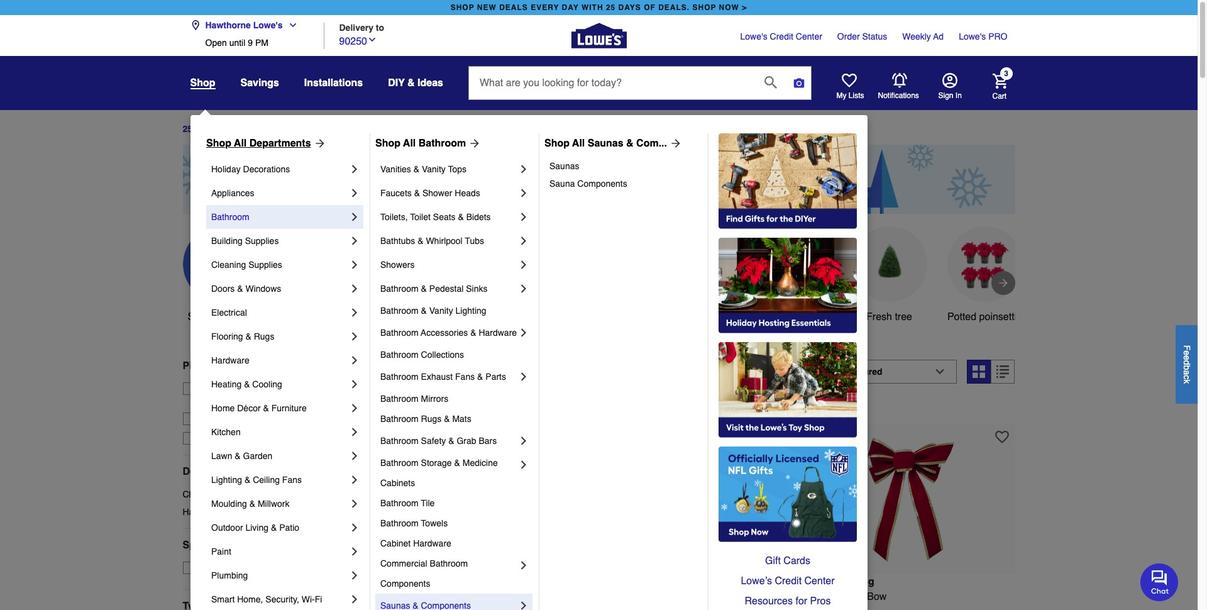 Task type: locate. For each thing, give the bounding box(es) containing it.
1 incandescent from the left
[[485, 591, 545, 602]]

2 horizontal spatial christmas
[[623, 606, 668, 610]]

shop left new
[[451, 3, 475, 12]]

string down commercial bathroom components "link"
[[429, 606, 455, 610]]

cabinet
[[381, 539, 411, 549]]

compare inside 1001813120 element
[[392, 403, 428, 413]]

1 vertical spatial saunas
[[550, 161, 580, 171]]

1 horizontal spatial incandescent
[[720, 591, 780, 602]]

100- inside 100-count 20.62-ft multicolor incandescent plug-in christmas string lights
[[588, 591, 608, 602]]

& inside bathtubs & whirlpool tubs link
[[418, 236, 424, 246]]

0 horizontal spatial saunas
[[550, 161, 580, 171]]

2 horizontal spatial shop
[[545, 138, 570, 149]]

officially licensed n f l gifts. shop now. image
[[719, 447, 858, 542]]

None search field
[[469, 66, 812, 111]]

for
[[796, 596, 808, 607]]

supplies for building supplies
[[245, 236, 279, 246]]

bathroom for bathroom mirrors
[[381, 394, 419, 404]]

0 vertical spatial deals
[[229, 124, 253, 134]]

chevron down image
[[283, 20, 298, 30]]

open until 9 pm
[[205, 38, 269, 48]]

& right the flooring
[[246, 332, 252, 342]]

& right lawn
[[235, 451, 241, 461]]

electrical
[[211, 308, 247, 318]]

hawthorne down store
[[202, 396, 244, 406]]

arrow right image inside "shop all departments" link
[[311, 137, 326, 150]]

& left patio
[[271, 523, 277, 533]]

hawthorne inside button
[[205, 20, 251, 30]]

chevron right image
[[349, 163, 361, 176], [349, 211, 361, 223], [518, 235, 530, 247], [349, 259, 361, 271], [518, 259, 530, 271], [349, 282, 361, 295], [518, 282, 530, 295], [518, 327, 530, 339], [349, 330, 361, 343], [518, 371, 530, 383], [349, 402, 361, 415], [349, 450, 361, 462], [349, 569, 361, 582]]

bathroom storage & medicine cabinets link
[[381, 453, 518, 493]]

lighting up christmas decorations
[[211, 475, 242, 485]]

all for departments
[[234, 138, 247, 149]]

faucets & shower heads
[[381, 188, 481, 198]]

lowe's home improvement account image
[[943, 73, 958, 88]]

0 horizontal spatial hardware
[[211, 355, 250, 366]]

arrow right image
[[311, 137, 326, 150], [668, 137, 683, 150], [998, 277, 1010, 289]]

towels
[[421, 518, 448, 528]]

1 vertical spatial center
[[805, 576, 835, 587]]

fresh tree
[[867, 311, 913, 323]]

tree
[[896, 311, 913, 323]]

1 horizontal spatial string
[[671, 606, 697, 610]]

plumbing
[[211, 571, 248, 581]]

chevron right image for bathroom
[[349, 211, 361, 223]]

lowe's down free store pickup today at:
[[247, 396, 274, 406]]

0 horizontal spatial plug-
[[547, 591, 571, 602]]

1 horizontal spatial shop
[[376, 138, 401, 149]]

shop for shop
[[190, 77, 215, 89]]

& inside doors & windows link
[[237, 284, 243, 294]]

rugs inside "link"
[[254, 332, 275, 342]]

0 vertical spatial white
[[781, 311, 807, 323]]

hardware down 'towels'
[[413, 539, 452, 549]]

2 vertical spatial delivery
[[221, 433, 253, 443]]

1 vertical spatial 25
[[183, 124, 193, 134]]

bathroom down 'bathroom & pedestal sinks'
[[381, 306, 419, 316]]

& right 'storage'
[[455, 458, 460, 468]]

& inside 'bathroom rugs & mats' link
[[444, 414, 450, 424]]

1 horizontal spatial plug-
[[588, 606, 611, 610]]

chevron right image
[[518, 163, 530, 176], [349, 187, 361, 199], [518, 187, 530, 199], [518, 211, 530, 223], [349, 235, 361, 247], [349, 306, 361, 319], [349, 354, 361, 367], [349, 378, 361, 391], [349, 426, 361, 439], [518, 435, 530, 447], [518, 459, 530, 471], [349, 474, 361, 486], [349, 498, 361, 510], [349, 522, 361, 534], [349, 545, 361, 558], [518, 559, 530, 572], [349, 593, 361, 606], [518, 600, 530, 610]]

seats
[[433, 212, 456, 222]]

& left ceiling
[[245, 475, 251, 485]]

2 20.62- from the left
[[638, 591, 666, 602]]

25 left days
[[183, 124, 193, 134]]

0 horizontal spatial pickup
[[183, 360, 216, 372]]

decorations for hanukkah decorations
[[225, 507, 272, 517]]

shop all saunas & com...
[[545, 138, 668, 149]]

resources for pros
[[745, 596, 831, 607]]

string down multicolor
[[671, 606, 697, 610]]

lowe's pro link
[[960, 30, 1008, 43]]

1 horizontal spatial 20.62-
[[638, 591, 666, 602]]

d
[[1183, 360, 1193, 365]]

1 count from the left
[[390, 591, 417, 602]]

& up heating
[[219, 360, 226, 372]]

hardware up 198 products in holiday decorations
[[479, 328, 517, 338]]

1 vertical spatial plug-
[[588, 606, 611, 610]]

bathtubs & whirlpool tubs link
[[381, 229, 518, 253]]

living inside outdoor living & patio link
[[246, 523, 269, 533]]

location image
[[190, 20, 200, 30]]

order status link
[[838, 30, 888, 43]]

bathroom for bathroom & pedestal sinks
[[381, 284, 419, 294]]

0 horizontal spatial string
[[429, 606, 455, 610]]

2 incandescent from the left
[[720, 591, 780, 602]]

1 horizontal spatial departments
[[250, 138, 311, 149]]

heads
[[455, 188, 481, 198]]

chevron right image for vanities & vanity tops
[[518, 163, 530, 176]]

compare for 5013254527 element
[[829, 403, 865, 413]]

1 horizontal spatial white
[[781, 311, 807, 323]]

25 right 'with'
[[606, 3, 616, 12]]

0 vertical spatial departments
[[250, 138, 311, 149]]

0 horizontal spatial living
[[246, 523, 269, 533]]

1 vertical spatial vanity
[[430, 306, 453, 316]]

chevron right image for lighting & ceiling fans
[[349, 474, 361, 486]]

& left pedestal in the top left of the page
[[421, 284, 427, 294]]

delivery up '90250'
[[339, 22, 374, 32]]

& left "parts"
[[478, 372, 483, 382]]

toilets,
[[381, 212, 408, 222]]

living inside holiday living 8.5-in w red bow
[[845, 576, 875, 587]]

chevron right image for outdoor living & patio
[[349, 522, 361, 534]]

1 horizontal spatial count
[[608, 591, 635, 602]]

delivery up lawn & garden
[[221, 433, 253, 443]]

1 vertical spatial shop
[[188, 311, 211, 323]]

bathroom down bathroom mirrors
[[381, 414, 419, 424]]

on sale
[[205, 563, 237, 573]]

pickup up free
[[183, 360, 216, 372]]

0 horizontal spatial ft
[[448, 591, 453, 602]]

& inside toilets, toilet seats & bidets link
[[458, 212, 464, 222]]

lowe's inside button
[[247, 396, 274, 406]]

0 horizontal spatial in
[[370, 606, 378, 610]]

moulding & millwork
[[211, 499, 290, 509]]

2 horizontal spatial arrow right image
[[998, 277, 1010, 289]]

vanities & vanity tops link
[[381, 157, 518, 181]]

bathroom for bathroom towels
[[381, 518, 419, 528]]

1 shop from the left
[[451, 3, 475, 12]]

departments element
[[183, 465, 349, 478]]

bathroom tile link
[[381, 493, 530, 513]]

bathroom collections link
[[381, 345, 530, 365]]

0 horizontal spatial shop
[[206, 138, 232, 149]]

& up the bathroom collections link
[[471, 328, 477, 338]]

saunas inside saunas "link"
[[550, 161, 580, 171]]

0 horizontal spatial heart outline image
[[778, 430, 792, 444]]

hawthorne up open until 9 pm
[[205, 20, 251, 30]]

holiday inside holiday living 8.5-in w red bow
[[806, 576, 843, 587]]

home décor & furniture link
[[211, 396, 349, 420]]

count
[[390, 591, 417, 602], [608, 591, 635, 602]]

free store pickup today at:
[[202, 384, 310, 394]]

1 vertical spatial credit
[[775, 576, 802, 587]]

ft down commercial bathroom components
[[448, 591, 453, 602]]

days
[[195, 124, 216, 134]]

fans inside bathroom exhaust fans & parts link
[[456, 372, 475, 382]]

order status
[[838, 31, 888, 42]]

hardware link
[[211, 349, 349, 372]]

0 vertical spatial credit
[[770, 31, 794, 42]]

count inside the holiday living 100-count 20.62-ft white incandescent plug- in christmas string lights
[[390, 591, 417, 602]]

hawthorne inside button
[[202, 396, 244, 406]]

& right décor at the bottom of the page
[[263, 403, 269, 413]]

1 compare from the left
[[392, 403, 428, 413]]

holiday up appliances
[[211, 164, 241, 174]]

hawthorne for hawthorne lowe's
[[205, 20, 251, 30]]

0 horizontal spatial incandescent
[[485, 591, 545, 602]]

bathroom & vanity lighting link
[[381, 301, 530, 321]]

pro
[[989, 31, 1008, 42]]

0 vertical spatial supplies
[[245, 236, 279, 246]]

& inside flooring & rugs "link"
[[246, 332, 252, 342]]

& left grab on the bottom left of the page
[[449, 436, 455, 446]]

hardware down the flooring
[[211, 355, 250, 366]]

c
[[1183, 375, 1193, 379]]

shop down open
[[190, 77, 215, 89]]

25 days of deals. shop new deals every day. while supplies last. image
[[183, 145, 1016, 214]]

0 vertical spatial components
[[578, 179, 628, 189]]

1 ft from the left
[[448, 591, 453, 602]]

shop all departments
[[206, 138, 311, 149]]

rugs
[[254, 332, 275, 342], [421, 414, 442, 424]]

1 vertical spatial components
[[381, 579, 431, 589]]

heart outline image
[[778, 430, 792, 444], [996, 430, 1010, 444]]

Search Query text field
[[469, 67, 755, 99]]

& inside bathroom storage & medicine cabinets
[[455, 458, 460, 468]]

supplies for cleaning supplies
[[249, 260, 282, 270]]

0 horizontal spatial lighting
[[211, 475, 242, 485]]

1 horizontal spatial ft
[[666, 591, 672, 602]]

& left 'shower'
[[414, 188, 420, 198]]

shop up sauna on the top left
[[545, 138, 570, 149]]

9
[[248, 38, 253, 48]]

chevron right image for smart home, security, wi-fi
[[349, 593, 361, 606]]

0 horizontal spatial white
[[456, 591, 482, 602]]

cart
[[993, 92, 1007, 100]]

toilet
[[410, 212, 431, 222]]

holiday inside the holiday living 100-count 20.62-ft white incandescent plug- in christmas string lights
[[370, 576, 406, 587]]

20.62- left multicolor
[[638, 591, 666, 602]]

visit the lowe's toy shop. image
[[719, 342, 858, 438]]

savings button
[[241, 72, 279, 94]]

vanity up accessories
[[430, 306, 453, 316]]

vanity left tops
[[422, 164, 446, 174]]

e up b at the bottom of the page
[[1183, 355, 1193, 360]]

arrow right image inside shop all saunas & com... link
[[668, 137, 683, 150]]

1 vertical spatial delivery
[[229, 360, 268, 372]]

1 horizontal spatial shop
[[693, 3, 717, 12]]

bathroom for bathroom tile
[[381, 498, 419, 508]]

2 horizontal spatial in
[[956, 91, 963, 100]]

0 horizontal spatial 25
[[183, 124, 193, 134]]

0 vertical spatial delivery
[[339, 22, 374, 32]]

lowe's
[[741, 576, 773, 587]]

0 horizontal spatial rugs
[[254, 332, 275, 342]]

1 lights from the left
[[458, 606, 485, 610]]

rugs down electrical link
[[254, 332, 275, 342]]

bathroom down led at the bottom of the page
[[381, 328, 419, 338]]

2 ft from the left
[[666, 591, 672, 602]]

lights inside the holiday living 100-count 20.62-ft white incandescent plug- in christmas string lights
[[458, 606, 485, 610]]

center for lowe's credit center
[[805, 576, 835, 587]]

all up the flooring
[[214, 311, 225, 323]]

& left com...
[[627, 138, 634, 149]]

shop
[[190, 77, 215, 89], [188, 311, 211, 323]]

bathroom up 198
[[381, 350, 419, 360]]

2 shop from the left
[[693, 3, 717, 12]]

0 vertical spatial vanity
[[422, 164, 446, 174]]

1 horizontal spatial components
[[578, 179, 628, 189]]

0 horizontal spatial components
[[381, 579, 431, 589]]

fans right ceiling
[[282, 475, 302, 485]]

1 horizontal spatial rugs
[[421, 414, 442, 424]]

& down today
[[276, 396, 282, 406]]

1 vertical spatial white
[[456, 591, 482, 602]]

bathroom down cabinets
[[381, 498, 419, 508]]

chevron right image for kitchen
[[349, 426, 361, 439]]

& right store
[[244, 379, 250, 389]]

credit up search icon
[[770, 31, 794, 42]]

all up the vanities
[[403, 138, 416, 149]]

chevron right image for electrical
[[349, 306, 361, 319]]

2 string from the left
[[671, 606, 697, 610]]

0 vertical spatial plug-
[[547, 591, 571, 602]]

chevron right image for showers
[[518, 259, 530, 271]]

rugs down mirrors
[[421, 414, 442, 424]]

0 vertical spatial shop
[[190, 77, 215, 89]]

saunas up sauna on the top left
[[550, 161, 580, 171]]

2 horizontal spatial living
[[845, 576, 875, 587]]

credit for lowe's
[[775, 576, 802, 587]]

1 horizontal spatial in
[[611, 606, 620, 610]]

holiday down commercial
[[370, 576, 406, 587]]

faucets
[[381, 188, 412, 198]]

shop for shop all deals
[[188, 311, 211, 323]]

pickup
[[183, 360, 216, 372], [246, 384, 272, 394]]

shop new deals every day with 25 days of deals. shop now > link
[[448, 0, 750, 15]]

& right doors
[[237, 284, 243, 294]]

chevron right image for holiday decorations
[[349, 163, 361, 176]]

0 horizontal spatial shop
[[451, 3, 475, 12]]

faucets & shower heads link
[[381, 181, 518, 205]]

pickup up hawthorne lowe's & nearby stores
[[246, 384, 272, 394]]

arrow right image up holiday decorations link
[[311, 137, 326, 150]]

living inside the holiday living 100-count 20.62-ft white incandescent plug- in christmas string lights
[[409, 576, 438, 587]]

all up sauna components
[[573, 138, 585, 149]]

chevron right image for home décor & furniture
[[349, 402, 361, 415]]

2 compare from the left
[[829, 403, 865, 413]]

1 horizontal spatial saunas
[[588, 138, 624, 149]]

2 count from the left
[[608, 591, 635, 602]]

20.62- down commercial bathroom components
[[419, 591, 448, 602]]

fans inside lighting & ceiling fans link
[[282, 475, 302, 485]]

bathroom up the cabinet
[[381, 518, 419, 528]]

chevron right image for building supplies
[[349, 235, 361, 247]]

0 vertical spatial 25
[[606, 3, 616, 12]]

cabinet hardware
[[381, 539, 452, 549]]

bathroom up bathroom mirrors
[[381, 372, 419, 382]]

bathroom up cabinets
[[381, 458, 419, 468]]

in left w
[[824, 591, 831, 602]]

free
[[202, 384, 220, 394]]

center left order
[[796, 31, 823, 42]]

living for in
[[845, 576, 875, 587]]

& inside bathroom & pedestal sinks link
[[421, 284, 427, 294]]

paint
[[211, 547, 231, 557]]

5013254527 element
[[806, 402, 865, 414]]

1 heart outline image from the left
[[778, 430, 792, 444]]

1 horizontal spatial christmas
[[381, 606, 426, 610]]

decorations for christmas decorations
[[225, 489, 272, 499]]

departments down lawn
[[183, 466, 244, 477]]

1 vertical spatial hardware
[[211, 355, 250, 366]]

0 horizontal spatial 20.62-
[[419, 591, 448, 602]]

compare inside 5013254527 element
[[829, 403, 865, 413]]

deals right of at the top
[[229, 124, 253, 134]]

8.5-
[[806, 591, 824, 602]]

lighting down sinks
[[456, 306, 487, 316]]

lowe's credit center link
[[741, 30, 823, 43]]

hardware
[[479, 328, 517, 338], [211, 355, 250, 366], [413, 539, 452, 549]]

living down the hanukkah decorations link
[[246, 523, 269, 533]]

kitchen link
[[211, 420, 349, 444]]

offers
[[221, 540, 250, 551]]

25
[[606, 3, 616, 12], [183, 124, 193, 134]]

christmas inside 100-count 20.62-ft multicolor incandescent plug-in christmas string lights
[[623, 606, 668, 610]]

departments up holiday decorations link
[[250, 138, 311, 149]]

chevron right image for doors & windows
[[349, 282, 361, 295]]

ceiling
[[253, 475, 280, 485]]

in down the bathroom collections link
[[461, 366, 473, 384]]

1 20.62- from the left
[[419, 591, 448, 602]]

count inside 100-count 20.62-ft multicolor incandescent plug-in christmas string lights
[[608, 591, 635, 602]]

3
[[1005, 69, 1009, 78]]

arrow right image up poinsettia
[[998, 277, 1010, 289]]

supplies up cleaning supplies
[[245, 236, 279, 246]]

holiday up 8.5-
[[806, 576, 843, 587]]

2 horizontal spatial hardware
[[479, 328, 517, 338]]

shop left electrical
[[188, 311, 211, 323]]

center up 8.5-
[[805, 576, 835, 587]]

& inside outdoor living & patio link
[[271, 523, 277, 533]]

holiday living 8.5-in w red bow
[[806, 576, 887, 602]]

0 horizontal spatial count
[[390, 591, 417, 602]]

lowe's credit center
[[741, 31, 823, 42]]

components inside commercial bathroom components
[[381, 579, 431, 589]]

1 horizontal spatial fans
[[456, 372, 475, 382]]

bathroom for bathroom storage & medicine cabinets
[[381, 458, 419, 468]]

living
[[246, 523, 269, 533], [409, 576, 438, 587], [845, 576, 875, 587]]

credit
[[770, 31, 794, 42], [775, 576, 802, 587]]

& left the mats
[[444, 414, 450, 424]]

chevron right image for moulding & millwork
[[349, 498, 361, 510]]

lights down commercial bathroom components "link"
[[458, 606, 485, 610]]

tubs
[[465, 236, 484, 246]]

2 lights from the left
[[700, 606, 727, 610]]

components down commercial
[[381, 579, 431, 589]]

1 horizontal spatial 25
[[606, 3, 616, 12]]

0 vertical spatial center
[[796, 31, 823, 42]]

& right the vanities
[[414, 164, 420, 174]]

arrow right image for shop all departments
[[311, 137, 326, 150]]

bathroom exhaust fans & parts link
[[381, 365, 518, 389]]

2 100- from the left
[[588, 591, 608, 602]]

e up d at right bottom
[[1183, 350, 1193, 355]]

ft inside 100-count 20.62-ft multicolor incandescent plug-in christmas string lights
[[666, 591, 672, 602]]

1 vertical spatial pickup
[[246, 384, 272, 394]]

credit for lowe's
[[770, 31, 794, 42]]

fresh tree button
[[852, 226, 928, 325]]

christmas inside the holiday living 100-count 20.62-ft white incandescent plug- in christmas string lights
[[381, 606, 426, 610]]

0 horizontal spatial compare
[[392, 403, 428, 413]]

all for saunas
[[573, 138, 585, 149]]

& right diy
[[408, 77, 415, 89]]

installations
[[304, 77, 363, 89]]

shop down '25 days of deals'
[[206, 138, 232, 149]]

1 100- from the left
[[370, 591, 390, 602]]

1 horizontal spatial living
[[409, 576, 438, 587]]

0 vertical spatial saunas
[[588, 138, 624, 149]]

stores
[[314, 396, 338, 406]]

90250
[[339, 36, 367, 47]]

0 vertical spatial lighting
[[456, 306, 487, 316]]

paint link
[[211, 540, 349, 564]]

lighting & ceiling fans
[[211, 475, 302, 485]]

1 horizontal spatial arrow right image
[[668, 137, 683, 150]]

on
[[205, 563, 217, 573]]

mirrors
[[421, 394, 449, 404]]

list view image
[[998, 365, 1010, 378]]

white inside the holiday living 100-count 20.62-ft white incandescent plug- in christmas string lights
[[456, 591, 482, 602]]

0 horizontal spatial 100-
[[370, 591, 390, 602]]

0 vertical spatial pickup
[[183, 360, 216, 372]]

1 vertical spatial deals
[[228, 311, 253, 323]]

1 horizontal spatial 100-
[[588, 591, 608, 602]]

lowe's down >
[[741, 31, 768, 42]]

0 horizontal spatial arrow right image
[[311, 137, 326, 150]]

lowe's home improvement cart image
[[993, 73, 1008, 88]]

delivery up heating & cooling
[[229, 360, 268, 372]]

string inside the holiday living 100-count 20.62-ft white incandescent plug- in christmas string lights
[[429, 606, 455, 610]]

1 vertical spatial departments
[[183, 466, 244, 477]]

3 shop from the left
[[545, 138, 570, 149]]

20.62- inside 100-count 20.62-ft multicolor incandescent plug-in christmas string lights
[[638, 591, 666, 602]]

shop new deals every day with 25 days of deals. shop now >
[[451, 3, 748, 12]]

bathroom down 1001813120 element
[[381, 436, 419, 446]]

incandescent inside 100-count 20.62-ft multicolor incandescent plug-in christmas string lights
[[720, 591, 780, 602]]

pm
[[255, 38, 269, 48]]

bathroom inside bathroom storage & medicine cabinets
[[381, 458, 419, 468]]

bathroom down showers
[[381, 284, 419, 294]]

1 vertical spatial supplies
[[249, 260, 282, 270]]

whirlpool
[[426, 236, 463, 246]]

compare
[[392, 403, 428, 413], [829, 403, 865, 413]]

0 horizontal spatial lights
[[458, 606, 485, 610]]

0 vertical spatial fans
[[456, 372, 475, 382]]

& left millwork on the bottom left of the page
[[250, 499, 255, 509]]

bathroom down 198
[[381, 394, 419, 404]]

shop
[[451, 3, 475, 12], [693, 3, 717, 12]]

1 horizontal spatial compare
[[829, 403, 865, 413]]

lowe's left pro
[[960, 31, 987, 42]]

grab
[[457, 436, 477, 446]]

1 vertical spatial hawthorne
[[202, 396, 244, 406]]

1 horizontal spatial hardware
[[413, 539, 452, 549]]

& inside lawn & garden link
[[235, 451, 241, 461]]

ft left multicolor
[[666, 591, 672, 602]]

all inside 'button'
[[214, 311, 225, 323]]

1 horizontal spatial pickup
[[246, 384, 272, 394]]

center
[[796, 31, 823, 42], [805, 576, 835, 587]]

2 vertical spatial hardware
[[413, 539, 452, 549]]

shop up the vanities
[[376, 138, 401, 149]]

building supplies
[[211, 236, 279, 246]]

1 string from the left
[[429, 606, 455, 610]]

bathroom for bathroom accessories & hardware
[[381, 328, 419, 338]]

1 vertical spatial lighting
[[211, 475, 242, 485]]

in
[[461, 366, 473, 384], [824, 591, 831, 602]]

0 vertical spatial rugs
[[254, 332, 275, 342]]

hawthorne lowe's
[[205, 20, 283, 30]]

arrow right image up saunas "link"
[[668, 137, 683, 150]]

& right bathtubs
[[418, 236, 424, 246]]

shop left now
[[693, 3, 717, 12]]

1 horizontal spatial heart outline image
[[996, 430, 1010, 444]]

decorations for holiday decorations
[[243, 164, 290, 174]]

supplies up windows at the left
[[249, 260, 282, 270]]

fans up bathroom mirrors link
[[456, 372, 475, 382]]

1 vertical spatial fans
[[282, 475, 302, 485]]

outdoor living & patio
[[211, 523, 300, 533]]

lowe's up pm
[[253, 20, 283, 30]]

holiday down the bathroom collections link
[[477, 366, 531, 384]]

moulding
[[211, 499, 247, 509]]

0 horizontal spatial fans
[[282, 475, 302, 485]]

0 horizontal spatial in
[[461, 366, 473, 384]]

1 horizontal spatial lighting
[[456, 306, 487, 316]]

0 vertical spatial hawthorne
[[205, 20, 251, 30]]

appliances
[[211, 188, 254, 198]]

100- inside the holiday living 100-count 20.62-ft white incandescent plug- in christmas string lights
[[370, 591, 390, 602]]

& right 'seats'
[[458, 212, 464, 222]]

weekly
[[903, 31, 932, 42]]

shop inside 'button'
[[188, 311, 211, 323]]

2 shop from the left
[[376, 138, 401, 149]]

1 shop from the left
[[206, 138, 232, 149]]

1 vertical spatial in
[[824, 591, 831, 602]]

credit up resources for pros 'link' at the bottom right of page
[[775, 576, 802, 587]]

& down 'bathroom & pedestal sinks'
[[421, 306, 427, 316]]

chevron right image for bathroom & pedestal sinks
[[518, 282, 530, 295]]

lowe's home improvement lists image
[[842, 73, 857, 88]]

25 days of deals link
[[183, 124, 253, 134]]

sauna components link
[[550, 175, 700, 193]]



Task type: vqa. For each thing, say whether or not it's contained in the screenshot.
chevron right icon associated with Faucets & Shower Heads
yes



Task type: describe. For each thing, give the bounding box(es) containing it.
chevron right image for paint
[[349, 545, 361, 558]]

deals inside shop all deals 'button'
[[228, 311, 253, 323]]

lowe's credit center link
[[719, 571, 858, 591]]

0 vertical spatial in
[[461, 366, 473, 384]]

f e e d b a c k
[[1183, 345, 1193, 384]]

showers
[[381, 260, 415, 270]]

& inside bathroom accessories & hardware link
[[471, 328, 477, 338]]

plug- inside the holiday living 100-count 20.62-ft white incandescent plug- in christmas string lights
[[547, 591, 571, 602]]

smart home, security, wi-fi link
[[211, 588, 349, 610]]

vanities & vanity tops
[[381, 164, 467, 174]]

parts
[[486, 372, 506, 382]]

bathroom for bathroom safety & grab bars
[[381, 436, 419, 446]]

bathroom accessories & hardware link
[[381, 321, 518, 345]]

bathroom inside commercial bathroom components
[[430, 559, 468, 569]]

patio
[[279, 523, 300, 533]]

bathroom mirrors link
[[381, 389, 530, 409]]

f
[[1183, 345, 1193, 350]]

ft inside the holiday living 100-count 20.62-ft white incandescent plug- in christmas string lights
[[448, 591, 453, 602]]

incandescent inside the holiday living 100-count 20.62-ft white incandescent plug- in christmas string lights
[[485, 591, 545, 602]]

& inside heating & cooling link
[[244, 379, 250, 389]]

chevron right image for bathroom accessories & hardware
[[518, 327, 530, 339]]

string inside 100-count 20.62-ft multicolor incandescent plug-in christmas string lights
[[671, 606, 697, 610]]

with
[[582, 3, 604, 12]]

special offers
[[183, 540, 250, 551]]

compare for 1001813120 element
[[392, 403, 428, 413]]

bathroom for bathroom collections
[[381, 350, 419, 360]]

chevron right image for flooring & rugs
[[349, 330, 361, 343]]

chevron right image for toilets, toilet seats & bidets
[[518, 211, 530, 223]]

shop for shop all saunas & com...
[[545, 138, 570, 149]]

holiday for holiday living 8.5-in w red bow
[[806, 576, 843, 587]]

lowe's home improvement logo image
[[572, 8, 627, 63]]

chevron right image for bathroom exhaust fans & parts
[[518, 371, 530, 383]]

bathroom collections
[[381, 350, 464, 360]]

pedestal
[[430, 284, 464, 294]]

in inside the holiday living 100-count 20.62-ft white incandescent plug- in christmas string lights
[[370, 606, 378, 610]]

arrow right image for shop all saunas & com...
[[668, 137, 683, 150]]

heating & cooling link
[[211, 372, 349, 396]]

f e e d b a c k button
[[1177, 325, 1199, 404]]

bathroom for bathroom rugs & mats
[[381, 414, 419, 424]]

living for count
[[409, 576, 438, 587]]

sign in button
[[939, 73, 963, 101]]

lights inside 100-count 20.62-ft multicolor incandescent plug-in christmas string lights
[[700, 606, 727, 610]]

bathroom up vanities & vanity tops link
[[419, 138, 466, 149]]

flooring & rugs link
[[211, 325, 349, 349]]

198
[[370, 366, 395, 384]]

chevron right image for hardware
[[349, 354, 361, 367]]

bathroom & vanity lighting
[[381, 306, 487, 316]]

lists
[[849, 91, 865, 100]]

2 e from the top
[[1183, 355, 1193, 360]]

vanities
[[381, 164, 411, 174]]

search image
[[765, 76, 778, 88]]

flooring & rugs
[[211, 332, 275, 342]]

bathroom & pedestal sinks
[[381, 284, 488, 294]]

garden
[[243, 451, 273, 461]]

medicine
[[463, 458, 498, 468]]

lawn & garden
[[211, 451, 273, 461]]

0 horizontal spatial christmas
[[183, 489, 222, 499]]

lowe's home improvement notification center image
[[892, 73, 908, 88]]

plug- inside 100-count 20.62-ft multicolor incandescent plug-in christmas string lights
[[588, 606, 611, 610]]

christmas decorations
[[183, 489, 272, 499]]

bathroom storage & medicine cabinets
[[381, 458, 501, 488]]

deals
[[500, 3, 528, 12]]

outdoor
[[211, 523, 243, 533]]

doors & windows link
[[211, 277, 349, 301]]

0 horizontal spatial departments
[[183, 466, 244, 477]]

bathtubs & whirlpool tubs
[[381, 236, 484, 246]]

bathtubs
[[381, 236, 415, 246]]

chevron right image for commercial bathroom components
[[518, 559, 530, 572]]

b
[[1183, 365, 1193, 370]]

hanging decoration
[[675, 311, 722, 338]]

deals.
[[659, 3, 690, 12]]

hawthorne lowe's & nearby stores
[[202, 396, 338, 406]]

chevron right image for faucets & shower heads
[[518, 187, 530, 199]]

smart
[[211, 595, 235, 605]]

now
[[720, 3, 740, 12]]

shop all saunas & com... link
[[545, 136, 683, 151]]

bathroom safety & grab bars link
[[381, 429, 518, 453]]

chevron right image for cleaning supplies
[[349, 259, 361, 271]]

& inside lighting & ceiling fans link
[[245, 475, 251, 485]]

new
[[477, 3, 497, 12]]

until
[[229, 38, 246, 48]]

in inside 100-count 20.62-ft multicolor incandescent plug-in christmas string lights
[[611, 606, 620, 610]]

chevron right image for lawn & garden
[[349, 450, 361, 462]]

center for lowe's credit center
[[796, 31, 823, 42]]

pros
[[811, 596, 831, 607]]

lawn & garden link
[[211, 444, 349, 468]]

my lists link
[[837, 73, 865, 101]]

shop all bathroom link
[[376, 136, 481, 151]]

bow
[[868, 591, 887, 602]]

lowe's inside button
[[253, 20, 283, 30]]

& inside faucets & shower heads link
[[414, 188, 420, 198]]

& inside bathroom exhaust fans & parts link
[[478, 372, 483, 382]]

2 heart outline image from the left
[[996, 430, 1010, 444]]

bidets
[[467, 212, 491, 222]]

lighting & ceiling fans link
[[211, 468, 349, 492]]

& inside "diy & ideas" button
[[408, 77, 415, 89]]

1 e from the top
[[1183, 350, 1193, 355]]

millwork
[[258, 499, 290, 509]]

holiday for holiday decorations
[[211, 164, 241, 174]]

& inside vanities & vanity tops link
[[414, 164, 420, 174]]

exhaust
[[421, 372, 453, 382]]

home
[[211, 403, 235, 413]]

at:
[[300, 384, 310, 394]]

1001813120 element
[[370, 402, 428, 414]]

& inside hawthorne lowe's & nearby stores button
[[276, 396, 282, 406]]

saunas inside shop all saunas & com... link
[[588, 138, 624, 149]]

bathroom mirrors
[[381, 394, 449, 404]]

holiday for holiday living 100-count 20.62-ft white incandescent plug- in christmas string lights
[[370, 576, 406, 587]]

bathroom down appliances
[[211, 212, 250, 222]]

chevron right image for bathtubs & whirlpool tubs
[[518, 235, 530, 247]]

special
[[183, 540, 218, 551]]

special offers button
[[183, 529, 349, 562]]

bathroom for bathroom exhaust fans & parts
[[381, 372, 419, 382]]

hanging decoration button
[[661, 226, 736, 340]]

& inside bathroom & vanity lighting link
[[421, 306, 427, 316]]

of
[[644, 3, 656, 12]]

holiday hosting essentials. image
[[719, 238, 858, 333]]

shop for shop all departments
[[206, 138, 232, 149]]

led
[[402, 311, 422, 323]]

shower
[[423, 188, 453, 198]]

all for deals
[[214, 311, 225, 323]]

security,
[[266, 595, 299, 605]]

in inside button
[[956, 91, 963, 100]]

& inside moulding & millwork link
[[250, 499, 255, 509]]

& inside shop all saunas & com... link
[[627, 138, 634, 149]]

arrow right image
[[466, 137, 481, 150]]

all for bathroom
[[403, 138, 416, 149]]

shop all departments link
[[206, 136, 326, 151]]

chevron right image for bathroom safety & grab bars
[[518, 435, 530, 447]]

& inside 'home décor & furniture' link
[[263, 403, 269, 413]]

toilets, toilet seats & bidets link
[[381, 205, 518, 229]]

days
[[619, 3, 642, 12]]

lowe's credit center
[[741, 576, 835, 587]]

windows
[[246, 284, 281, 294]]

gift
[[766, 556, 781, 567]]

198 products in holiday decorations
[[370, 366, 623, 384]]

outdoor living & patio link
[[211, 516, 349, 540]]

chat invite button image
[[1141, 563, 1180, 601]]

grid view image
[[974, 365, 986, 378]]

camera image
[[793, 77, 806, 89]]

appliances link
[[211, 181, 349, 205]]

bathroom for bathroom & vanity lighting
[[381, 306, 419, 316]]

cabinets
[[381, 478, 415, 488]]

holiday decorations link
[[211, 157, 349, 181]]

in inside holiday living 8.5-in w red bow
[[824, 591, 831, 602]]

chevron right image for appliances
[[349, 187, 361, 199]]

décor
[[237, 403, 261, 413]]

& inside bathroom safety & grab bars link
[[449, 436, 455, 446]]

white inside white button
[[781, 311, 807, 323]]

hawthorne for hawthorne lowe's & nearby stores
[[202, 396, 244, 406]]

status
[[863, 31, 888, 42]]

1 vertical spatial rugs
[[421, 414, 442, 424]]

find gifts for the diyer. image
[[719, 133, 858, 229]]

chevron right image for plumbing
[[349, 569, 361, 582]]

lawn
[[211, 451, 232, 461]]

pickup & delivery
[[183, 360, 268, 372]]

shop for shop all bathroom
[[376, 138, 401, 149]]

safety
[[421, 436, 446, 446]]

home décor & furniture
[[211, 403, 307, 413]]

vanity for tops
[[422, 164, 446, 174]]

w
[[834, 591, 844, 602]]

chevron right image for bathroom storage & medicine cabinets
[[518, 459, 530, 471]]

chevron right image for heating & cooling
[[349, 378, 361, 391]]

vanity for lighting
[[430, 306, 453, 316]]

20.62- inside the holiday living 100-count 20.62-ft white incandescent plug- in christmas string lights
[[419, 591, 448, 602]]

living for patio
[[246, 523, 269, 533]]

commercial bathroom components link
[[381, 554, 518, 594]]

chevron down image
[[367, 34, 377, 44]]

0 vertical spatial hardware
[[479, 328, 517, 338]]



